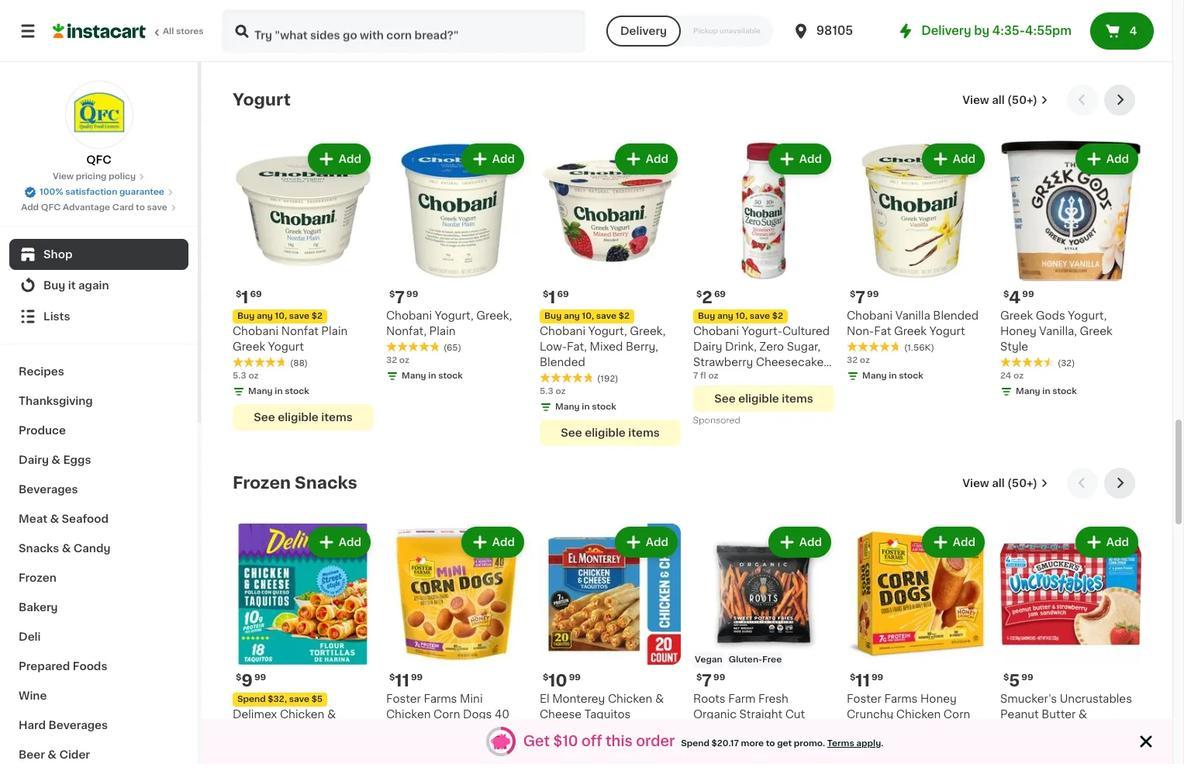 Task type: vqa. For each thing, say whether or not it's contained in the screenshot.
the (est.) corresponding to $1.24 each (estimated) element
no



Task type: locate. For each thing, give the bounding box(es) containing it.
(32)
[[751, 10, 768, 19], [1058, 359, 1076, 368]]

(50+) for 4
[[1008, 95, 1038, 106]]

chobani for low-
[[540, 326, 586, 337]]

0 horizontal spatial dogs
[[463, 709, 492, 720]]

$2 for yogurt,
[[619, 312, 630, 320]]

sponsored badge image down inspired
[[694, 416, 740, 425]]

99 right the 10
[[569, 673, 581, 682]]

(124)
[[597, 10, 618, 19]]

any down $ 2 69
[[718, 312, 734, 320]]

$2 up mixed on the top of page
[[619, 312, 630, 320]]

2 farms from the left
[[885, 694, 918, 704]]

yogurt, up mixed on the top of page
[[589, 326, 627, 337]]

fl for 32
[[399, 7, 405, 16]]

honey
[[1001, 326, 1037, 337], [921, 694, 957, 704]]

1 11 from the left
[[395, 673, 410, 689]]

99 inside $ 9 99
[[254, 673, 266, 682]]

1 horizontal spatial dogs
[[847, 725, 876, 735]]

recipes link
[[9, 357, 189, 386]]

0 vertical spatial view all (50+) button
[[957, 85, 1055, 116]]

greek, for 7
[[477, 310, 512, 321]]

2 vertical spatial view
[[963, 478, 990, 489]]

delivery left 2.29
[[621, 26, 667, 36]]

add for el monterey chicken & cheese taquitos
[[646, 537, 669, 548]]

1 32 oz from the left
[[386, 356, 410, 365]]

1 vertical spatial strawberry
[[1001, 725, 1061, 735]]

1 item carousel region from the top
[[233, 85, 1142, 455]]

0 vertical spatial 4
[[1130, 26, 1138, 36]]

chobani for nonfat,
[[386, 310, 432, 321]]

chicken up count
[[386, 709, 431, 720]]

$ inside $ 10 99
[[543, 673, 549, 682]]

chobani inside chobani yogurt, greek, nonfat, plain
[[386, 310, 432, 321]]

chobani inside chobani vanilla blended non-fat greek yogurt
[[847, 310, 893, 321]]

frozen for frozen
[[19, 573, 56, 583]]

chobani up low-
[[540, 326, 586, 337]]

eggs
[[63, 455, 91, 465]]

99 for roots farm fresh organic straight cut sweet potato fries
[[714, 673, 726, 682]]

& up the flour at bottom
[[327, 709, 336, 720]]

1 1 from the left
[[242, 289, 249, 306]]

product group containing ★★★★★
[[694, 0, 835, 66]]

any up fat,
[[564, 312, 580, 320]]

99 inside $ 5 99
[[1022, 673, 1034, 682]]

1 69 from the left
[[250, 290, 262, 299]]

see eligible items button down (192)
[[540, 420, 681, 446]]

99 inside $ 4 99
[[1023, 290, 1035, 299]]

2 many in stock button from the left
[[1001, 0, 1142, 36]]

99 up greek gods yogurt, honey vanilla, greek style
[[1023, 290, 1035, 299]]

roots
[[694, 694, 726, 704]]

view for yogurt
[[963, 95, 990, 106]]

stock inside 16 oz many in stock
[[592, 38, 617, 47]]

69 right 2
[[714, 290, 726, 299]]

$ 1 69 up low-
[[543, 289, 569, 306]]

any for yogurt,
[[564, 312, 580, 320]]

1 horizontal spatial greek,
[[630, 326, 666, 337]]

2 vertical spatial items
[[629, 427, 660, 438]]

5.3 oz down chobani nonfat plain greek yogurt
[[233, 372, 259, 380]]

all for 5
[[992, 478, 1005, 489]]

1 farms from the left
[[424, 694, 457, 704]]

see eligible items down "(88)" at the left of the page
[[254, 412, 353, 423]]

69 for yogurt,
[[557, 290, 569, 299]]

beverages
[[19, 484, 78, 495], [48, 720, 108, 731]]

5.3 down low-
[[540, 387, 554, 396]]

see eligible items button for fat,
[[540, 420, 681, 446]]

oz inside (1.03k) 16.3 oz many in stock
[[867, 22, 877, 31]]

spend down sweet
[[681, 739, 710, 747]]

wine
[[19, 690, 47, 701]]

chicken inside foster farms honey crunchy chicken corn dogs 42.72 oz
[[897, 709, 941, 720]]

1 horizontal spatial 32 oz
[[847, 356, 870, 365]]

add for foster farms honey crunchy chicken corn dogs
[[953, 537, 976, 548]]

32 oz for chobani yogurt, greek, nonfat, plain
[[386, 356, 410, 365]]

buy up low-
[[545, 312, 562, 320]]

1 horizontal spatial see eligible items
[[561, 427, 660, 438]]

1 vertical spatial spend
[[681, 739, 710, 747]]

save for chobani yogurt-cultured dairy drink, zero sugar, strawberry cheesecake inspired
[[750, 312, 770, 320]]

2 vertical spatial see eligible items
[[561, 427, 660, 438]]

straight
[[740, 709, 783, 720]]

0 horizontal spatial $ 7 99
[[389, 289, 418, 306]]

$ 11 99 up crunchy
[[850, 673, 884, 689]]

1 horizontal spatial buy any 10, save $2
[[545, 312, 630, 320]]

1 foster from the left
[[386, 694, 421, 704]]

& right meat at the bottom of page
[[50, 514, 59, 524]]

7 inside product group
[[694, 372, 699, 380]]

0 horizontal spatial snacks
[[19, 543, 59, 554]]

1 vertical spatial dogs
[[847, 725, 876, 735]]

2 32 oz from the left
[[847, 356, 870, 365]]

berry,
[[626, 341, 659, 352]]

dairy
[[694, 341, 723, 352], [19, 455, 49, 465]]

1 vertical spatial items
[[321, 412, 353, 423]]

instacart logo image
[[53, 22, 146, 40]]

dairy inside "link"
[[19, 455, 49, 465]]

0 horizontal spatial taquitos
[[233, 740, 279, 751]]

1 vertical spatial 4
[[1010, 289, 1021, 306]]

any for nonfat
[[257, 312, 273, 320]]

2.29 oz
[[694, 22, 725, 31]]

$ 5 99
[[1004, 673, 1034, 689]]

beverages down dairy & eggs
[[19, 484, 78, 495]]

cheese down delimex
[[233, 725, 275, 735]]

foster up count
[[386, 694, 421, 704]]

1 horizontal spatial yogurt,
[[589, 326, 627, 337]]

3 any from the left
[[718, 312, 734, 320]]

11 up crunchy
[[856, 673, 870, 689]]

1 plain from the left
[[321, 326, 348, 337]]

greek inside chobani vanilla blended non-fat greek yogurt
[[894, 326, 927, 337]]

2 11 from the left
[[856, 673, 870, 689]]

dogs down mini
[[463, 709, 492, 720]]

69
[[250, 290, 262, 299], [557, 290, 569, 299], [714, 290, 726, 299]]

None search field
[[222, 9, 586, 53]]

2 (50+) from the top
[[1008, 478, 1038, 489]]

bakery link
[[9, 593, 189, 622]]

eligible inside product group
[[739, 393, 780, 404]]

2 vertical spatial eligible
[[585, 427, 626, 438]]

99 down vegan
[[714, 673, 726, 682]]

chicken inside delimex chicken & cheese large flour taquitos frozen food snacks
[[280, 709, 325, 720]]

greek, inside chobani yogurt, greek, low-fat, mixed berry, blended
[[630, 326, 666, 337]]

$2 for yogurt-
[[772, 312, 783, 320]]

4 button
[[1091, 12, 1154, 50]]

see eligible items button down "(88)" at the left of the page
[[233, 404, 374, 431]]

1 for chobani nonfat plain greek yogurt
[[242, 289, 249, 306]]

strawberry up sandwich
[[1001, 725, 1061, 735]]

1 vertical spatial frozen
[[19, 573, 56, 583]]

& inside beer & cider link
[[48, 749, 57, 760]]

$ 1 69
[[236, 289, 262, 306], [543, 289, 569, 306]]

in
[[275, 7, 283, 16], [429, 22, 436, 31], [1043, 22, 1051, 31], [582, 38, 590, 47], [736, 38, 744, 47], [889, 38, 897, 47], [429, 372, 436, 380], [889, 372, 897, 380], [275, 387, 283, 396], [1043, 387, 1051, 396], [582, 403, 590, 411], [736, 755, 744, 763], [889, 755, 897, 763]]

hard beverages
[[19, 720, 108, 731]]

10, up nonfat
[[275, 312, 287, 320]]

32 oz down "non-"
[[847, 356, 870, 365]]

1 $2 from the left
[[312, 312, 323, 320]]

69 for yogurt-
[[714, 290, 726, 299]]

yogurt, up (65)
[[435, 310, 474, 321]]

99 up foster farms mini chicken corn dogs 40 count bag
[[411, 673, 423, 682]]

fl inside product group
[[701, 372, 707, 380]]

2 plain from the left
[[429, 326, 456, 337]]

1 horizontal spatial 4
[[1130, 26, 1138, 36]]

1 view all (50+) from the top
[[963, 95, 1038, 106]]

cider
[[59, 749, 90, 760]]

1 vertical spatial 5.3 oz
[[540, 387, 566, 396]]

10,
[[275, 312, 287, 320], [582, 312, 594, 320], [736, 312, 748, 320]]

chobani yogurt, greek, low-fat, mixed berry, blended
[[540, 326, 666, 368]]

fl for 7
[[701, 372, 707, 380]]

yogurt, inside chobani yogurt, greek, nonfat, plain
[[435, 310, 474, 321]]

to inside get $10 off this order spend $20.17 more to get promo. terms apply .
[[766, 739, 775, 747]]

0 vertical spatial 5.3
[[233, 372, 247, 380]]

qfc up view pricing policy link at the top of the page
[[86, 154, 112, 165]]

0 horizontal spatial 1
[[242, 289, 249, 306]]

vegan
[[695, 656, 723, 664]]

1 horizontal spatial (32)
[[1058, 359, 1076, 368]]

sweet
[[694, 725, 728, 735]]

99 up crunchy
[[872, 673, 884, 682]]

99
[[407, 290, 418, 299], [867, 290, 879, 299], [1023, 290, 1035, 299], [254, 673, 266, 682], [411, 673, 423, 682], [569, 673, 581, 682], [714, 673, 726, 682], [872, 673, 884, 682], [1022, 673, 1034, 682]]

2.29
[[694, 22, 713, 31]]

0 horizontal spatial fl
[[399, 7, 405, 16]]

1 horizontal spatial $ 11 99
[[850, 673, 884, 689]]

0 vertical spatial dogs
[[463, 709, 492, 720]]

0 vertical spatial (32)
[[751, 10, 768, 19]]

32 fl oz
[[386, 7, 418, 16]]

(192)
[[597, 375, 619, 383]]

2 sponsored badge image from the top
[[694, 416, 740, 425]]

beer
[[19, 749, 45, 760]]

1 vertical spatial to
[[766, 739, 775, 747]]

spend inside get $10 off this order spend $20.17 more to get promo. terms apply .
[[681, 739, 710, 747]]

thanksgiving
[[19, 396, 93, 407]]

99 up fat
[[867, 290, 879, 299]]

plain up (65)
[[429, 326, 456, 337]]

1 all from the top
[[992, 95, 1005, 106]]

chicken inside el monterey chicken & cheese taquitos 20 each
[[608, 694, 653, 704]]

1 vertical spatial (50+)
[[1008, 478, 1038, 489]]

corn left peanut
[[944, 709, 971, 720]]

2 view all (50+) button from the top
[[957, 468, 1055, 499]]

foster farms mini chicken corn dogs 40 count bag
[[386, 694, 510, 735]]

0 vertical spatial fl
[[399, 7, 405, 16]]

farms inside foster farms mini chicken corn dogs 40 count bag
[[424, 694, 457, 704]]

0 horizontal spatial foster
[[386, 694, 421, 704]]

chobani left nonfat
[[233, 326, 279, 337]]

0 vertical spatial taquitos
[[585, 709, 631, 720]]

fl
[[399, 7, 405, 16], [701, 372, 707, 380]]

2 all from the top
[[992, 478, 1005, 489]]

corn
[[434, 709, 460, 720], [944, 709, 971, 720]]

chobani up "non-"
[[847, 310, 893, 321]]

1 horizontal spatial 10,
[[582, 312, 594, 320]]

bag
[[423, 725, 444, 735]]

see for chobani yogurt, greek, low-fat, mixed berry, blended
[[561, 427, 582, 438]]

chobani for dairy
[[694, 326, 739, 337]]

get
[[523, 734, 550, 748]]

5.3 for chobani nonfat plain greek yogurt
[[233, 372, 247, 380]]

0 horizontal spatial $ 1 69
[[236, 289, 262, 306]]

product group containing 4
[[1001, 140, 1142, 401]]

★★★★★
[[540, 8, 594, 19], [540, 8, 594, 19], [694, 8, 748, 19], [694, 8, 748, 19], [386, 341, 441, 352], [386, 341, 441, 352], [847, 341, 901, 352], [847, 341, 901, 352], [233, 357, 287, 368], [233, 357, 287, 368], [1001, 357, 1055, 368], [1001, 357, 1055, 368], [540, 372, 594, 383], [540, 372, 594, 383]]

1 any from the left
[[257, 312, 273, 320]]

buy any 10, save $2 inside product group
[[698, 312, 783, 320]]

& up order on the right bottom
[[656, 694, 664, 704]]

dogs inside foster farms honey crunchy chicken corn dogs 42.72 oz
[[847, 725, 876, 735]]

eligible down chobani yogurt-cultured dairy drink, zero sugar, strawberry cheesecake inspired
[[739, 393, 780, 404]]

save up mixed on the top of page
[[596, 312, 617, 320]]

0 vertical spatial (50+)
[[1008, 95, 1038, 106]]

99 right 9
[[254, 673, 266, 682]]

buy any 10, save $2 for yogurt,
[[545, 312, 630, 320]]

1 horizontal spatial $2
[[619, 312, 630, 320]]

0 horizontal spatial 11
[[395, 673, 410, 689]]

chobani yogurt-cultured dairy drink, zero sugar, strawberry cheesecake inspired
[[694, 326, 830, 383]]

99 for chobani yogurt, greek, nonfat, plain
[[407, 290, 418, 299]]

11 for foster farms mini chicken corn dogs 40 count bag
[[395, 673, 410, 689]]

3 $2 from the left
[[772, 312, 783, 320]]

$ 7 99 up "nonfat,"
[[389, 289, 418, 306]]

& up jam
[[1079, 709, 1088, 720]]

add button
[[309, 145, 369, 173], [463, 145, 523, 173], [617, 145, 677, 173], [770, 145, 830, 173], [924, 145, 984, 173], [1077, 145, 1137, 173], [309, 528, 369, 556], [463, 528, 523, 556], [617, 528, 677, 556], [770, 528, 830, 556], [924, 528, 984, 556], [1077, 528, 1137, 556]]

buy inside product group
[[698, 312, 716, 320]]

0 horizontal spatial greek,
[[477, 310, 512, 321]]

sponsored badge image down 2.29 oz
[[694, 53, 740, 62]]

1 horizontal spatial foster
[[847, 694, 882, 704]]

$ 11 99 up count
[[389, 673, 423, 689]]

$ 1 69 for chobani nonfat plain greek yogurt
[[236, 289, 262, 306]]

1 vertical spatial honey
[[921, 694, 957, 704]]

1 horizontal spatial $ 1 69
[[543, 289, 569, 306]]

3 69 from the left
[[714, 290, 726, 299]]

add button for greek gods yogurt, honey vanilla, greek style
[[1077, 145, 1137, 173]]

1 vertical spatial view
[[53, 172, 74, 181]]

32 for chobani vanilla blended non-fat greek yogurt
[[847, 356, 858, 365]]

yogurt, inside chobani yogurt, greek, low-fat, mixed berry, blended
[[589, 326, 627, 337]]

0 vertical spatial see eligible items
[[715, 393, 814, 404]]

greek
[[1001, 310, 1034, 321], [894, 326, 927, 337], [1080, 326, 1113, 337], [233, 341, 265, 352]]

0 horizontal spatial 5.3 oz
[[233, 372, 259, 380]]

apply
[[857, 739, 881, 747]]

chobani inside chobani yogurt, greek, low-fat, mixed berry, blended
[[540, 326, 586, 337]]

corn inside foster farms honey crunchy chicken corn dogs 42.72 oz
[[944, 709, 971, 720]]

1 $ 1 69 from the left
[[236, 289, 262, 306]]

2 vertical spatial frozen
[[282, 740, 318, 751]]

0 vertical spatial to
[[136, 203, 145, 212]]

10, up yogurt-
[[736, 312, 748, 320]]

save up yogurt-
[[750, 312, 770, 320]]

1 up low-
[[549, 289, 556, 306]]

item carousel region
[[233, 85, 1142, 455], [233, 468, 1142, 764]]

0 horizontal spatial delivery
[[621, 26, 667, 36]]

1 vertical spatial cheese
[[233, 725, 275, 735]]

& left eggs
[[51, 455, 61, 465]]

see eligible items for fat,
[[561, 427, 660, 438]]

2 horizontal spatial 69
[[714, 290, 726, 299]]

1 horizontal spatial delivery
[[922, 25, 972, 36]]

0 vertical spatial see
[[715, 393, 736, 404]]

& left candy
[[62, 543, 71, 554]]

1 horizontal spatial cheese
[[540, 709, 582, 720]]

24
[[1001, 372, 1012, 380]]

2 horizontal spatial $ 7 99
[[850, 289, 879, 306]]

$ 7 99 up "non-"
[[850, 289, 879, 306]]

5.3 oz for chobani nonfat plain greek yogurt
[[233, 372, 259, 380]]

0 vertical spatial honey
[[1001, 326, 1037, 337]]

save down guarantee
[[147, 203, 167, 212]]

69 for nonfat
[[250, 290, 262, 299]]

0 horizontal spatial see eligible items button
[[233, 404, 374, 431]]

buy left it
[[43, 280, 65, 291]]

2 horizontal spatial see eligible items
[[715, 393, 814, 404]]

2 buy any 10, save $2 from the left
[[545, 312, 630, 320]]

dogs
[[463, 709, 492, 720], [847, 725, 876, 735]]

buy it again
[[43, 280, 109, 291]]

11 up count
[[395, 673, 410, 689]]

buy any 10, save $2
[[237, 312, 323, 320], [545, 312, 630, 320], [698, 312, 783, 320]]

2 horizontal spatial see eligible items button
[[694, 386, 835, 412]]

shop link
[[9, 239, 189, 270]]

1 horizontal spatial eligible
[[585, 427, 626, 438]]

2 1 from the left
[[549, 289, 556, 306]]

add button for smucker's uncrustables peanut butter & strawberry jam sandwich
[[1077, 528, 1137, 556]]

2 any from the left
[[564, 312, 580, 320]]

1 corn from the left
[[434, 709, 460, 720]]

5.3 oz
[[233, 372, 259, 380], [540, 387, 566, 396]]

buy
[[43, 280, 65, 291], [237, 312, 255, 320], [545, 312, 562, 320], [698, 312, 716, 320]]

product group containing 9
[[233, 524, 374, 764]]

& right beer
[[48, 749, 57, 760]]

69 inside $ 2 69
[[714, 290, 726, 299]]

foster
[[386, 694, 421, 704], [847, 694, 882, 704]]

1 $ 11 99 from the left
[[389, 673, 423, 689]]

foster inside foster farms honey crunchy chicken corn dogs 42.72 oz
[[847, 694, 882, 704]]

0 horizontal spatial 69
[[250, 290, 262, 299]]

.
[[881, 739, 884, 747]]

2 horizontal spatial any
[[718, 312, 734, 320]]

99 right the 5
[[1022, 673, 1034, 682]]

1 buy any 10, save $2 from the left
[[237, 312, 323, 320]]

product group
[[694, 0, 835, 66], [233, 140, 374, 431], [386, 140, 528, 386], [540, 140, 681, 446], [694, 140, 835, 429], [847, 140, 988, 386], [1001, 140, 1142, 401], [233, 524, 374, 764], [386, 524, 528, 764], [540, 524, 681, 735], [694, 524, 835, 764], [847, 524, 988, 764], [1001, 524, 1142, 764]]

qfc down 100%
[[41, 203, 61, 212]]

chobani inside chobani nonfat plain greek yogurt
[[233, 326, 279, 337]]

1 horizontal spatial many in stock button
[[1001, 0, 1142, 36]]

greek, inside chobani yogurt, greek, nonfat, plain
[[477, 310, 512, 321]]

69 up low-
[[557, 290, 569, 299]]

strawberry inside chobani yogurt-cultured dairy drink, zero sugar, strawberry cheesecake inspired
[[694, 357, 754, 368]]

7 for chobani yogurt, greek, nonfat, plain
[[395, 289, 405, 306]]

eligible down (192)
[[585, 427, 626, 438]]

2 69 from the left
[[557, 290, 569, 299]]

spend up delimex
[[237, 695, 266, 704]]

0 horizontal spatial 32 oz
[[386, 356, 410, 365]]

0 horizontal spatial dairy
[[19, 455, 49, 465]]

1 10, from the left
[[275, 312, 287, 320]]

1 vertical spatial (32)
[[1058, 359, 1076, 368]]

corn up the bag
[[434, 709, 460, 720]]

delivery inside button
[[621, 26, 667, 36]]

to left get
[[766, 739, 775, 747]]

chobani
[[386, 310, 432, 321], [847, 310, 893, 321], [233, 326, 279, 337], [540, 326, 586, 337], [694, 326, 739, 337]]

1 vertical spatial view all (50+)
[[963, 478, 1038, 489]]

view all (50+) button for 5
[[957, 468, 1055, 499]]

2 $ 11 99 from the left
[[850, 673, 884, 689]]

0 horizontal spatial strawberry
[[694, 357, 754, 368]]

2 horizontal spatial 10,
[[736, 312, 748, 320]]

32 oz
[[386, 356, 410, 365], [847, 356, 870, 365]]

add for greek gods yogurt, honey vanilla, greek style
[[1107, 154, 1130, 164]]

$10
[[553, 734, 578, 748]]

add button for delimex chicken & cheese large flour taquitos frozen food snacks
[[309, 528, 369, 556]]

2 $2 from the left
[[619, 312, 630, 320]]

greek,
[[477, 310, 512, 321], [630, 326, 666, 337]]

99 up "nonfat,"
[[407, 290, 418, 299]]

2 horizontal spatial see
[[715, 393, 736, 404]]

3 10, from the left
[[736, 312, 748, 320]]

frozen inside delimex chicken & cheese large flour taquitos frozen food snacks
[[282, 740, 318, 751]]

buy any 10, save $2 for yogurt-
[[698, 312, 783, 320]]

1 horizontal spatial strawberry
[[1001, 725, 1061, 735]]

$20.17
[[712, 739, 739, 747]]

69 up chobani nonfat plain greek yogurt
[[250, 290, 262, 299]]

to down guarantee
[[136, 203, 145, 212]]

$ 1 69 up chobani nonfat plain greek yogurt
[[236, 289, 262, 306]]

0 horizontal spatial $2
[[312, 312, 323, 320]]

taquitos up this
[[585, 709, 631, 720]]

$2 up yogurt-
[[772, 312, 783, 320]]

buy any 10, save $2 up chobani nonfat plain greek yogurt
[[237, 312, 323, 320]]

0 horizontal spatial eligible
[[278, 412, 319, 423]]

taquitos
[[585, 709, 631, 720], [233, 740, 279, 751]]

add for chobani vanilla blended non-fat greek yogurt
[[953, 154, 976, 164]]

0 horizontal spatial spend
[[237, 695, 266, 704]]

more
[[741, 739, 764, 747]]

dairy up 7 fl oz
[[694, 341, 723, 352]]

$ 7 99 up the roots on the right bottom of the page
[[697, 673, 726, 689]]

chobani up "nonfat,"
[[386, 310, 432, 321]]

yogurt, for buy any 10, save $2
[[589, 326, 627, 337]]

eligible for fat,
[[585, 427, 626, 438]]

1 vertical spatial yogurt
[[930, 326, 966, 337]]

2 horizontal spatial items
[[782, 393, 814, 404]]

40
[[495, 709, 510, 720]]

in inside (1.03k) 16.3 oz many in stock
[[889, 38, 897, 47]]

view pricing policy link
[[53, 171, 145, 183]]

4:35-
[[993, 25, 1026, 36]]

2 10, from the left
[[582, 312, 594, 320]]

save up nonfat
[[289, 312, 310, 320]]

view for frozen snacks
[[963, 478, 990, 489]]

view all (50+) button for 4
[[957, 85, 1055, 116]]

1 (50+) from the top
[[1008, 95, 1038, 106]]

1 vertical spatial view all (50+) button
[[957, 468, 1055, 499]]

beverages up cider
[[48, 720, 108, 731]]

honey inside greek gods yogurt, honey vanilla, greek style
[[1001, 326, 1037, 337]]

chicken up this
[[608, 694, 653, 704]]

taquitos down delimex
[[233, 740, 279, 751]]

5.3 oz down low-
[[540, 387, 566, 396]]

buy any 10, save $2 up yogurt-
[[698, 312, 783, 320]]

farms up crunchy
[[885, 694, 918, 704]]

1 horizontal spatial any
[[564, 312, 580, 320]]

save for chobani yogurt, greek, low-fat, mixed berry, blended
[[596, 312, 617, 320]]

cheese up 'each'
[[540, 709, 582, 720]]

spend inside product group
[[237, 695, 266, 704]]

cultured
[[783, 326, 830, 337]]

buy down 2
[[698, 312, 716, 320]]

3 buy any 10, save $2 from the left
[[698, 312, 783, 320]]

1 horizontal spatial 11
[[856, 673, 870, 689]]

eligible for yogurt
[[278, 412, 319, 423]]

spend
[[237, 695, 266, 704], [681, 739, 710, 747]]

yogurt, inside greek gods yogurt, honey vanilla, greek style
[[1069, 310, 1107, 321]]

1 horizontal spatial qfc
[[86, 154, 112, 165]]

yogurt, up vanilla,
[[1069, 310, 1107, 321]]

1 view all (50+) button from the top
[[957, 85, 1055, 116]]

$ 7 99 for chobani yogurt, greek, nonfat, plain
[[389, 289, 418, 306]]

see for chobani yogurt-cultured dairy drink, zero sugar, strawberry cheesecake inspired
[[715, 393, 736, 404]]

delivery
[[922, 25, 972, 36], [621, 26, 667, 36]]

5.3 for chobani yogurt, greek, low-fat, mixed berry, blended
[[540, 387, 554, 396]]

10, up fat,
[[582, 312, 594, 320]]

buy up chobani nonfat plain greek yogurt
[[237, 312, 255, 320]]

2 corn from the left
[[944, 709, 971, 720]]

buy any 10, save $2 up fat,
[[545, 312, 630, 320]]

$ inside $ 9 99
[[236, 673, 242, 682]]

any up chobani nonfat plain greek yogurt
[[257, 312, 273, 320]]

farms inside foster farms honey crunchy chicken corn dogs 42.72 oz
[[885, 694, 918, 704]]

5.3 down chobani nonfat plain greek yogurt
[[233, 372, 247, 380]]

item carousel region containing yogurt
[[233, 85, 1142, 455]]

farms for corn
[[424, 694, 457, 704]]

0 vertical spatial spend
[[237, 695, 266, 704]]

meat & seafood
[[19, 514, 109, 524]]

chobani up drink,
[[694, 326, 739, 337]]

0 vertical spatial items
[[782, 393, 814, 404]]

chicken
[[608, 694, 653, 704], [280, 709, 325, 720], [386, 709, 431, 720], [897, 709, 941, 720]]

1 up chobani nonfat plain greek yogurt
[[242, 289, 249, 306]]

chobani nonfat plain greek yogurt
[[233, 326, 348, 352]]

10, for yogurt,
[[582, 312, 594, 320]]

see eligible items button down chobani yogurt-cultured dairy drink, zero sugar, strawberry cheesecake inspired
[[694, 386, 835, 412]]

blended right "vanilla"
[[934, 310, 979, 321]]

2 item carousel region from the top
[[233, 468, 1142, 764]]

save
[[147, 203, 167, 212], [289, 312, 310, 320], [596, 312, 617, 320], [750, 312, 770, 320], [289, 695, 310, 704]]

blended inside chobani yogurt, greek, low-fat, mixed berry, blended
[[540, 357, 586, 368]]

see eligible items button for drink,
[[694, 386, 835, 412]]

sponsored badge image
[[694, 53, 740, 62], [694, 416, 740, 425]]

farm
[[729, 694, 756, 704]]

0 vertical spatial sponsored badge image
[[694, 53, 740, 62]]

(1.03k)
[[905, 10, 935, 19]]

to
[[136, 203, 145, 212], [766, 739, 775, 747]]

1 horizontal spatial snacks
[[233, 756, 272, 764]]

see eligible items down chobani yogurt-cultured dairy drink, zero sugar, strawberry cheesecake inspired
[[715, 393, 814, 404]]

buy any 10, save $2 for nonfat
[[237, 312, 323, 320]]

2 view all (50+) from the top
[[963, 478, 1038, 489]]

delivery down (1.03k)
[[922, 25, 972, 36]]

1 sponsored badge image from the top
[[694, 53, 740, 62]]

10
[[549, 673, 568, 689]]

strawberry up inspired
[[694, 357, 754, 368]]

1 horizontal spatial 1
[[549, 289, 556, 306]]

items for chobani yogurt-cultured dairy drink, zero sugar, strawberry cheesecake inspired
[[782, 393, 814, 404]]

prepared
[[19, 661, 70, 672]]

close image
[[1137, 732, 1156, 751]]

99 for spend $32, save $5
[[254, 673, 266, 682]]

view all (50+) button
[[957, 85, 1055, 116], [957, 468, 1055, 499]]

2 foster from the left
[[847, 694, 882, 704]]

99 for chobani vanilla blended non-fat greek yogurt
[[867, 290, 879, 299]]

0 vertical spatial view
[[963, 95, 990, 106]]

5.3 oz for chobani yogurt, greek, low-fat, mixed berry, blended
[[540, 387, 566, 396]]

0 vertical spatial greek,
[[477, 310, 512, 321]]

$ 1 69 for chobani yogurt, greek, low-fat, mixed berry, blended
[[543, 289, 569, 306]]

0 horizontal spatial blended
[[540, 357, 586, 368]]

chobani inside chobani yogurt-cultured dairy drink, zero sugar, strawberry cheesecake inspired
[[694, 326, 739, 337]]

gods
[[1036, 310, 1066, 321]]

1 horizontal spatial $ 7 99
[[697, 673, 726, 689]]

foster inside foster farms mini chicken corn dogs 40 count bag
[[386, 694, 421, 704]]

dogs up 42.72
[[847, 725, 876, 735]]

16 oz many in stock
[[540, 22, 617, 47]]

99 for greek gods yogurt, honey vanilla, greek style
[[1023, 290, 1035, 299]]

0 vertical spatial blended
[[934, 310, 979, 321]]

1 vertical spatial dairy
[[19, 455, 49, 465]]

2 horizontal spatial buy any 10, save $2
[[698, 312, 783, 320]]

100%
[[40, 188, 63, 196]]

dairy inside chobani yogurt-cultured dairy drink, zero sugar, strawberry cheesecake inspired
[[694, 341, 723, 352]]

1 vertical spatial eligible
[[278, 412, 319, 423]]

4
[[1130, 26, 1138, 36], [1010, 289, 1021, 306]]

dairy down produce
[[19, 455, 49, 465]]

99 for el monterey chicken & cheese taquitos
[[569, 673, 581, 682]]

99 inside $ 10 99
[[569, 673, 581, 682]]

2 $ 1 69 from the left
[[543, 289, 569, 306]]



Task type: describe. For each thing, give the bounding box(es) containing it.
delivery by 4:35-4:55pm
[[922, 25, 1072, 36]]

7 fl oz
[[694, 372, 719, 380]]

in inside 16 oz many in stock
[[582, 38, 590, 47]]

add button for chobani vanilla blended non-fat greek yogurt
[[924, 145, 984, 173]]

frozen link
[[9, 563, 189, 593]]

vanilla,
[[1040, 326, 1078, 337]]

buy for chobani nonfat plain greek yogurt
[[237, 312, 255, 320]]

$ 4 99
[[1004, 289, 1035, 306]]

terms apply button
[[828, 737, 881, 750]]

chobani for non-
[[847, 310, 893, 321]]

qfc logo image
[[65, 81, 133, 149]]

qfc link
[[65, 81, 133, 168]]

greek inside chobani nonfat plain greek yogurt
[[233, 341, 265, 352]]

0 horizontal spatial (32)
[[751, 10, 768, 19]]

corn inside foster farms mini chicken corn dogs 40 count bag
[[434, 709, 460, 720]]

style
[[1001, 341, 1029, 352]]

& inside meat & seafood link
[[50, 514, 59, 524]]

1 for chobani yogurt, greek, low-fat, mixed berry, blended
[[549, 289, 556, 306]]

foster for foster farms honey crunchy chicken corn dogs 42.72 oz
[[847, 694, 882, 704]]

free
[[763, 656, 782, 664]]

many inside 16 oz many in stock
[[555, 38, 580, 47]]

& inside "smucker's uncrustables peanut butter & strawberry jam sandwich"
[[1079, 709, 1088, 720]]

nonfat,
[[386, 326, 427, 337]]

delivery for delivery by 4:35-4:55pm
[[922, 25, 972, 36]]

many inside (1.03k) 16.3 oz many in stock
[[863, 38, 887, 47]]

$ 11 99 for foster farms mini chicken corn dogs 40 count bag
[[389, 673, 423, 689]]

view all (50+) for 5
[[963, 478, 1038, 489]]

non-
[[847, 326, 875, 337]]

add button for foster farms honey crunchy chicken corn dogs
[[924, 528, 984, 556]]

order
[[636, 734, 675, 748]]

mini
[[460, 694, 483, 704]]

add button for el monterey chicken & cheese taquitos
[[617, 528, 677, 556]]

lists link
[[9, 301, 189, 332]]

$ inside $ 4 99
[[1004, 290, 1010, 299]]

0 vertical spatial yogurt
[[233, 92, 291, 108]]

vanilla
[[896, 310, 931, 321]]

any for yogurt-
[[718, 312, 734, 320]]

get $10 off this order status
[[517, 734, 890, 750]]

add button for roots farm fresh organic straight cut sweet potato fries
[[770, 528, 830, 556]]

candy
[[74, 543, 111, 554]]

cheesecake
[[756, 357, 824, 368]]

taquitos inside delimex chicken & cheese large flour taquitos frozen food snacks
[[233, 740, 279, 751]]

(65)
[[444, 344, 461, 352]]

$ 9 99
[[236, 673, 266, 689]]

deli
[[19, 632, 41, 642]]

11 for foster farms honey crunchy chicken corn dogs
[[856, 673, 870, 689]]

frozen snacks
[[233, 475, 358, 491]]

snacks inside delimex chicken & cheese large flour taquitos frozen food snacks
[[233, 756, 272, 764]]

foster farms honey crunchy chicken corn dogs 42.72 oz
[[847, 694, 971, 748]]

add for delimex chicken & cheese large flour taquitos frozen food snacks
[[339, 537, 362, 548]]

recipes
[[19, 366, 64, 377]]

cheese inside el monterey chicken & cheese taquitos 20 each
[[540, 709, 582, 720]]

10, for yogurt-
[[736, 312, 748, 320]]

get
[[777, 739, 792, 747]]

terms
[[828, 739, 855, 747]]

prepared foods link
[[9, 652, 189, 681]]

$ 7 99 for chobani vanilla blended non-fat greek yogurt
[[850, 289, 879, 306]]

buy for chobani yogurt-cultured dairy drink, zero sugar, strawberry cheesecake inspired
[[698, 312, 716, 320]]

blended inside chobani vanilla blended non-fat greek yogurt
[[934, 310, 979, 321]]

service type group
[[607, 16, 773, 47]]

sugar,
[[787, 341, 821, 352]]

99 for foster farms honey crunchy chicken corn dogs
[[872, 673, 884, 682]]

seafood
[[62, 514, 109, 524]]

all
[[163, 27, 174, 36]]

0 horizontal spatial qfc
[[41, 203, 61, 212]]

delimex chicken & cheese large flour taquitos frozen food snacks
[[233, 709, 349, 764]]

$2 for nonfat
[[312, 312, 323, 320]]

99 for smucker's uncrustables peanut butter & strawberry jam sandwich
[[1022, 673, 1034, 682]]

monterey
[[553, 694, 605, 704]]

prepared foods
[[19, 661, 107, 672]]

7 for roots farm fresh organic straight cut sweet potato fries
[[702, 673, 712, 689]]

this
[[606, 734, 633, 748]]

policy
[[109, 172, 136, 181]]

$ 10 99
[[543, 673, 581, 689]]

foster for foster farms mini chicken corn dogs 40 count bag
[[386, 694, 421, 704]]

produce
[[19, 425, 66, 436]]

yogurt inside chobani vanilla blended non-fat greek yogurt
[[930, 326, 966, 337]]

nonfat
[[281, 326, 319, 337]]

see eligible items for drink,
[[715, 393, 814, 404]]

delivery button
[[607, 16, 681, 47]]

$ 11 99 for foster farms honey crunchy chicken corn dogs
[[850, 673, 884, 689]]

items for chobani nonfat plain greek yogurt
[[321, 412, 353, 423]]

greek, for buy any 10, save $2
[[630, 326, 666, 337]]

sandwich
[[1001, 740, 1054, 751]]

see eligible items button for yogurt
[[233, 404, 374, 431]]

meat
[[19, 514, 47, 524]]

thanksgiving link
[[9, 386, 189, 416]]

5
[[1010, 673, 1020, 689]]

add qfc advantage card to save
[[21, 203, 167, 212]]

delivery by 4:35-4:55pm link
[[897, 22, 1072, 40]]

smucker's uncrustables peanut butter & strawberry jam sandwich
[[1001, 694, 1133, 751]]

delimex
[[233, 709, 277, 720]]

see for chobani nonfat plain greek yogurt
[[254, 412, 275, 423]]

chobani yogurt, greek, nonfat, plain
[[386, 310, 512, 337]]

card
[[112, 203, 134, 212]]

32 oz for chobani vanilla blended non-fat greek yogurt
[[847, 356, 870, 365]]

save left $5
[[289, 695, 310, 704]]

yogurt inside chobani nonfat plain greek yogurt
[[268, 341, 304, 352]]

chobani for greek
[[233, 326, 279, 337]]

oz inside foster farms honey crunchy chicken corn dogs 42.72 oz
[[873, 739, 883, 748]]

10, for nonfat
[[275, 312, 287, 320]]

wine link
[[9, 681, 189, 711]]

dogs inside foster farms mini chicken corn dogs 40 count bag
[[463, 709, 492, 720]]

add for roots farm fresh organic straight cut sweet potato fries
[[800, 537, 822, 548]]

snacks & candy link
[[9, 534, 189, 563]]

fat,
[[567, 341, 587, 352]]

0 vertical spatial beverages
[[19, 484, 78, 495]]

product group containing 2
[[694, 140, 835, 429]]

98105 button
[[792, 9, 885, 53]]

(50+) for 5
[[1008, 478, 1038, 489]]

items for chobani yogurt, greek, low-fat, mixed berry, blended
[[629, 427, 660, 438]]

oz inside 'roots farm fresh organic straight cut sweet potato fries 15 oz'
[[705, 739, 715, 748]]

plain inside chobani nonfat plain greek yogurt
[[321, 326, 348, 337]]

it
[[68, 280, 76, 291]]

product group containing 10
[[540, 524, 681, 735]]

Search field
[[223, 11, 585, 51]]

100% satisfaction guarantee button
[[24, 183, 174, 199]]

uncrustables
[[1060, 694, 1133, 704]]

oz inside 16 oz many in stock
[[551, 22, 562, 31]]

farms for chicken
[[885, 694, 918, 704]]

all for 4
[[992, 95, 1005, 106]]

inspired
[[694, 372, 738, 383]]

15
[[694, 739, 703, 748]]

42.72
[[847, 739, 871, 748]]

add for chobani yogurt, greek, nonfat, plain
[[492, 154, 515, 164]]

beer & cider link
[[9, 740, 189, 764]]

organic
[[694, 709, 737, 720]]

& inside el monterey chicken & cheese taquitos 20 each
[[656, 694, 664, 704]]

eligible for drink,
[[739, 393, 780, 404]]

each
[[553, 724, 575, 732]]

vegan gluten-free
[[695, 656, 782, 664]]

cheese inside delimex chicken & cheese large flour taquitos frozen food snacks
[[233, 725, 275, 735]]

save for chobani nonfat plain greek yogurt
[[289, 312, 310, 320]]

add button for foster farms mini chicken corn dogs 40 count bag
[[463, 528, 523, 556]]

yogurt, for 7
[[435, 310, 474, 321]]

view pricing policy
[[53, 172, 136, 181]]

& inside the snacks & candy link
[[62, 543, 71, 554]]

honey inside foster farms honey crunchy chicken corn dogs 42.72 oz
[[921, 694, 957, 704]]

0 vertical spatial snacks
[[295, 475, 358, 491]]

advantage
[[63, 203, 110, 212]]

taquitos inside el monterey chicken & cheese taquitos 20 each
[[585, 709, 631, 720]]

$ inside $ 5 99
[[1004, 673, 1010, 682]]

& inside delimex chicken & cheese large flour taquitos frozen food snacks
[[327, 709, 336, 720]]

flour
[[311, 725, 338, 735]]

product group containing 5
[[1001, 524, 1142, 764]]

& inside dairy & eggs "link"
[[51, 455, 61, 465]]

stores
[[176, 27, 204, 36]]

strawberry inside "smucker's uncrustables peanut butter & strawberry jam sandwich"
[[1001, 725, 1061, 735]]

1 vertical spatial beverages
[[48, 720, 108, 731]]

$ 2 69
[[697, 289, 726, 306]]

stock inside (1.03k) 16.3 oz many in stock
[[899, 38, 924, 47]]

buy for chobani yogurt, greek, low-fat, mixed berry, blended
[[545, 312, 562, 320]]

item carousel region containing frozen snacks
[[233, 468, 1142, 764]]

bakery
[[19, 602, 58, 613]]

shop
[[43, 249, 72, 260]]

24 oz
[[1001, 372, 1024, 380]]

add for smucker's uncrustables peanut butter & strawberry jam sandwich
[[1107, 537, 1130, 548]]

mixed
[[590, 341, 623, 352]]

frozen for frozen snacks
[[233, 475, 291, 491]]

99 for foster farms mini chicken corn dogs 40 count bag
[[411, 673, 423, 682]]

add for foster farms mini chicken corn dogs 40 count bag
[[492, 537, 515, 548]]

plain inside chobani yogurt, greek, nonfat, plain
[[429, 326, 456, 337]]

jam
[[1064, 725, 1087, 735]]

produce link
[[9, 416, 189, 445]]

el monterey chicken & cheese taquitos 20 each
[[540, 694, 664, 732]]

0 vertical spatial qfc
[[86, 154, 112, 165]]

$ inside $ 2 69
[[697, 290, 702, 299]]

crunchy
[[847, 709, 894, 720]]

spend $32, save $5
[[237, 695, 323, 704]]

promo.
[[794, 739, 825, 747]]

16
[[540, 22, 549, 31]]

add button for chobani yogurt, greek, nonfat, plain
[[463, 145, 523, 173]]

view all (50+) for 4
[[963, 95, 1038, 106]]

16.3
[[847, 22, 865, 31]]

4:55pm
[[1026, 25, 1072, 36]]

meat & seafood link
[[9, 504, 189, 534]]

fresh
[[759, 694, 789, 704]]

1 vertical spatial snacks
[[19, 543, 59, 554]]

large
[[278, 725, 308, 735]]

7 for chobani vanilla blended non-fat greek yogurt
[[856, 289, 866, 306]]

4 inside button
[[1130, 26, 1138, 36]]

see eligible items for yogurt
[[254, 412, 353, 423]]

delivery for delivery
[[621, 26, 667, 36]]

hard beverages link
[[9, 711, 189, 740]]

4 inside product group
[[1010, 289, 1021, 306]]

32 for chobani yogurt, greek, nonfat, plain
[[386, 356, 397, 365]]

chicken inside foster farms mini chicken corn dogs 40 count bag
[[386, 709, 431, 720]]

1 many in stock button from the left
[[233, 0, 374, 21]]

0 horizontal spatial to
[[136, 203, 145, 212]]



